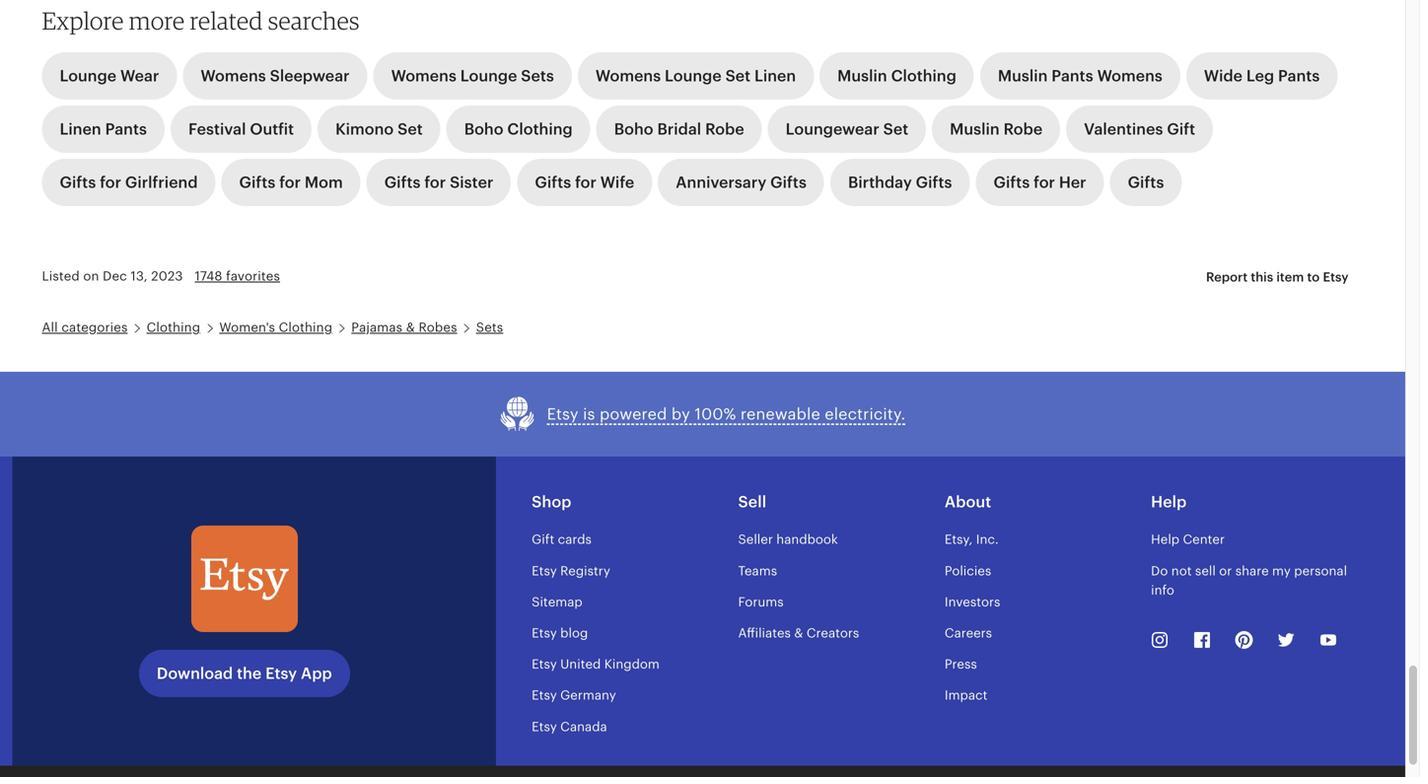 Task type: describe. For each thing, give the bounding box(es) containing it.
loungewear set
[[786, 120, 909, 138]]

loungewear set link
[[768, 105, 926, 153]]

on
[[83, 269, 99, 283]]

inc.
[[976, 532, 999, 547]]

about
[[945, 493, 992, 511]]

pajamas
[[351, 320, 403, 335]]

etsy for etsy united kingdom
[[532, 657, 557, 672]]

gifts for gifts for mom
[[239, 173, 276, 191]]

gift cards
[[532, 532, 592, 547]]

pajamas & robes link
[[351, 320, 457, 335]]

download the etsy app link
[[139, 650, 350, 697]]

gifts for gifts for wife
[[535, 173, 571, 191]]

valentines gift link
[[1066, 105, 1213, 153]]

linen inside linen pants link
[[60, 120, 101, 138]]

teams
[[738, 564, 777, 578]]

for for sister
[[425, 173, 446, 191]]

gifts for girlfriend link
[[42, 159, 216, 206]]

sitemap link
[[532, 595, 583, 610]]

& for affiliates
[[794, 626, 803, 641]]

for for girlfriend
[[100, 173, 121, 191]]

listed
[[42, 269, 80, 283]]

app
[[301, 665, 332, 682]]

gifts for wife
[[535, 173, 634, 191]]

impact
[[945, 688, 988, 703]]

linen inside womens lounge set linen link
[[755, 67, 796, 85]]

wide
[[1204, 67, 1243, 85]]

birthday gifts
[[848, 173, 952, 191]]

sell
[[1195, 564, 1216, 578]]

6 gifts from the left
[[916, 173, 952, 191]]

etsy inside report this item to etsy button
[[1323, 270, 1349, 284]]

lounge for womens lounge sets
[[460, 67, 517, 85]]

share
[[1236, 564, 1269, 578]]

affiliates
[[738, 626, 791, 641]]

sets link
[[476, 320, 503, 335]]

center
[[1183, 532, 1225, 547]]

etsy is powered by 100% renewable electricity. button
[[500, 396, 906, 433]]

gifts for gifts for sister
[[384, 173, 421, 191]]

womens inside the muslin pants womens "link"
[[1097, 67, 1163, 85]]

gifts for mom
[[239, 173, 343, 191]]

report this item to etsy
[[1206, 270, 1349, 284]]

festival
[[188, 120, 246, 138]]

boho for boho bridal robe
[[614, 120, 654, 138]]

& for pajamas
[[406, 320, 415, 335]]

forums link
[[738, 595, 784, 610]]

gift cards link
[[532, 532, 592, 547]]

gifts for girlfriend
[[60, 173, 198, 191]]

powered
[[600, 406, 667, 423]]

womens lounge set linen link
[[578, 52, 814, 99]]

careers link
[[945, 626, 992, 641]]

pants for muslin pants womens
[[1052, 67, 1094, 85]]

muslin robe
[[950, 120, 1043, 138]]

cards
[[558, 532, 592, 547]]

clothing for muslin clothing
[[891, 67, 957, 85]]

seller
[[738, 532, 773, 547]]

gifts link
[[1110, 159, 1182, 206]]

muslin for muslin robe
[[950, 120, 1000, 138]]

is
[[583, 406, 595, 423]]

2023
[[151, 269, 183, 283]]

affiliates & creators link
[[738, 626, 859, 641]]

investors link
[[945, 595, 1001, 610]]

report
[[1206, 270, 1248, 284]]

etsy, inc. link
[[945, 532, 999, 547]]

lounge wear
[[60, 67, 159, 85]]

anniversary gifts
[[676, 173, 807, 191]]

valentines gift
[[1084, 120, 1196, 138]]

blog
[[560, 626, 588, 641]]

do not sell or share my personal info
[[1151, 564, 1347, 598]]

for for wife
[[575, 173, 597, 191]]

boho bridal robe
[[614, 120, 744, 138]]

forums
[[738, 595, 784, 610]]

wear
[[120, 67, 159, 85]]

seller handbook link
[[738, 532, 838, 547]]

birthday
[[848, 173, 912, 191]]

report this item to etsy button
[[1192, 259, 1364, 295]]

or
[[1219, 564, 1232, 578]]

germany
[[560, 688, 616, 703]]

set for kimono set
[[398, 120, 423, 138]]

linen pants link
[[42, 105, 165, 153]]

teams link
[[738, 564, 777, 578]]

more
[[129, 6, 185, 35]]

100%
[[695, 406, 736, 423]]

download
[[157, 665, 233, 682]]

etsy for etsy canada
[[532, 719, 557, 734]]

press
[[945, 657, 977, 672]]

festival outfit
[[188, 120, 294, 138]]

help center
[[1151, 532, 1225, 547]]

gifts for sister link
[[367, 159, 511, 206]]

for for mom
[[279, 173, 301, 191]]

canada
[[560, 719, 607, 734]]

wide leg pants
[[1204, 67, 1320, 85]]

2 robe from the left
[[1004, 120, 1043, 138]]

etsy is powered by 100% renewable electricity.
[[547, 406, 906, 423]]

kingdom
[[604, 657, 660, 672]]

womens lounge sets
[[391, 67, 554, 85]]

gifts for mom link
[[221, 159, 361, 206]]

0 horizontal spatial sets
[[476, 320, 503, 335]]

etsy right the
[[265, 665, 297, 682]]

linen pants
[[60, 120, 147, 138]]

favorites
[[226, 269, 280, 283]]



Task type: vqa. For each thing, say whether or not it's contained in the screenshot.
art inside the 'From There Allison & Craig Began Designing Small Art Print Editions, Which Lead To Being Commissioned To Design And Hand Print Rock Posters For Bands. As Strawberryluna Began To Grow And Grow By 2006 Allison Quit Her Day Job With The Fu'
no



Task type: locate. For each thing, give the bounding box(es) containing it.
gifts for her link
[[976, 159, 1104, 206]]

explore
[[42, 6, 124, 35]]

gifts down kimono set link
[[384, 173, 421, 191]]

2 horizontal spatial lounge
[[665, 67, 722, 85]]

etsy germany link
[[532, 688, 616, 703]]

robe right bridal
[[705, 120, 744, 138]]

gifts for her
[[994, 173, 1087, 191]]

womens for womens lounge sets
[[391, 67, 457, 85]]

4 gifts from the left
[[535, 173, 571, 191]]

boho clothing
[[464, 120, 573, 138]]

muslin inside "link"
[[998, 67, 1048, 85]]

bridal
[[657, 120, 702, 138]]

renewable
[[741, 406, 821, 423]]

1 horizontal spatial &
[[794, 626, 803, 641]]

valentines
[[1084, 120, 1163, 138]]

muslin for muslin clothing
[[838, 67, 887, 85]]

3 gifts from the left
[[384, 173, 421, 191]]

related
[[190, 6, 263, 35]]

etsy united kingdom
[[532, 657, 660, 672]]

gifts down "linen pants"
[[60, 173, 96, 191]]

all categories
[[42, 320, 128, 335]]

help for help
[[1151, 493, 1187, 511]]

etsy down etsy blog link
[[532, 657, 557, 672]]

womens inside womens sleepwear link
[[201, 67, 266, 85]]

help up help center
[[1151, 493, 1187, 511]]

sitemap
[[532, 595, 583, 610]]

1 gifts from the left
[[60, 173, 96, 191]]

help center link
[[1151, 532, 1225, 547]]

pants right leg
[[1278, 67, 1320, 85]]

for left the girlfriend
[[100, 173, 121, 191]]

gifts down 'valentines gift' link
[[1128, 173, 1164, 191]]

gifts for 'gifts' "link" in the top right of the page
[[1128, 173, 1164, 191]]

do not sell or share my personal info link
[[1151, 564, 1347, 598]]

2 gifts from the left
[[239, 173, 276, 191]]

1748
[[195, 269, 223, 283]]

pants inside linen pants link
[[105, 120, 147, 138]]

sister
[[450, 173, 494, 191]]

2 boho from the left
[[614, 120, 654, 138]]

wide leg pants link
[[1187, 52, 1338, 99]]

gifts down boho clothing link
[[535, 173, 571, 191]]

etsy for etsy is powered by 100% renewable electricity.
[[547, 406, 579, 423]]

2 lounge from the left
[[460, 67, 517, 85]]

1 robe from the left
[[705, 120, 744, 138]]

etsy
[[1323, 270, 1349, 284], [547, 406, 579, 423], [532, 564, 557, 578], [532, 626, 557, 641], [532, 657, 557, 672], [265, 665, 297, 682], [532, 688, 557, 703], [532, 719, 557, 734]]

etsy for etsy germany
[[532, 688, 557, 703]]

womens inside womens lounge sets link
[[391, 67, 457, 85]]

gift left cards
[[532, 532, 555, 547]]

set right the kimono
[[398, 120, 423, 138]]

muslin up muslin robe
[[998, 67, 1048, 85]]

gifts inside "link"
[[1128, 173, 1164, 191]]

muslin clothing
[[838, 67, 957, 85]]

womens inside womens lounge set linen link
[[596, 67, 661, 85]]

pants up the valentines
[[1052, 67, 1094, 85]]

etsy up sitemap link
[[532, 564, 557, 578]]

etsy for etsy blog
[[532, 626, 557, 641]]

etsy blog link
[[532, 626, 588, 641]]

2 for from the left
[[279, 173, 301, 191]]

etsy inside etsy is powered by 100% renewable electricity. button
[[547, 406, 579, 423]]

clothing up gifts for wife link on the top left
[[507, 120, 573, 138]]

etsy right to
[[1323, 270, 1349, 284]]

careers
[[945, 626, 992, 641]]

gifts down muslin robe link
[[994, 173, 1030, 191]]

for left wife
[[575, 173, 597, 191]]

for left her
[[1034, 173, 1055, 191]]

gifts right "anniversary"
[[770, 173, 807, 191]]

0 horizontal spatial boho
[[464, 120, 504, 138]]

2 horizontal spatial set
[[883, 120, 909, 138]]

lounge up boho clothing
[[460, 67, 517, 85]]

5 gifts from the left
[[770, 173, 807, 191]]

clothing for boho clothing
[[507, 120, 573, 138]]

help for help center
[[1151, 532, 1180, 547]]

7 gifts from the left
[[994, 173, 1030, 191]]

3 for from the left
[[425, 173, 446, 191]]

0 vertical spatial linen
[[755, 67, 796, 85]]

policies
[[945, 564, 992, 578]]

boho down womens lounge sets
[[464, 120, 504, 138]]

pants inside the muslin pants womens "link"
[[1052, 67, 1094, 85]]

help
[[1151, 493, 1187, 511], [1151, 532, 1180, 547]]

1 horizontal spatial boho
[[614, 120, 654, 138]]

pants inside the wide leg pants link
[[1278, 67, 1320, 85]]

clothing
[[891, 67, 957, 85], [507, 120, 573, 138], [147, 320, 200, 335], [279, 320, 333, 335]]

0 horizontal spatial lounge
[[60, 67, 117, 85]]

muslin clothing link
[[820, 52, 974, 99]]

etsy united kingdom link
[[532, 657, 660, 672]]

1 horizontal spatial sets
[[521, 67, 554, 85]]

womens lounge set linen
[[596, 67, 796, 85]]

linen up loungewear
[[755, 67, 796, 85]]

5 for from the left
[[1034, 173, 1055, 191]]

1 vertical spatial &
[[794, 626, 803, 641]]

gift right the valentines
[[1167, 120, 1196, 138]]

sleepwear
[[270, 67, 350, 85]]

sets up boho clothing link
[[521, 67, 554, 85]]

registry
[[560, 564, 610, 578]]

dec
[[103, 269, 127, 283]]

pants for linen pants
[[105, 120, 147, 138]]

etsy up etsy canada link
[[532, 688, 557, 703]]

0 horizontal spatial pants
[[105, 120, 147, 138]]

0 vertical spatial sets
[[521, 67, 554, 85]]

gifts for sister
[[384, 173, 494, 191]]

lounge for womens lounge set linen
[[665, 67, 722, 85]]

womens for womens lounge set linen
[[596, 67, 661, 85]]

4 womens from the left
[[1097, 67, 1163, 85]]

creators
[[807, 626, 859, 641]]

1 womens from the left
[[201, 67, 266, 85]]

0 horizontal spatial set
[[398, 120, 423, 138]]

& left robes on the left top of page
[[406, 320, 415, 335]]

etsy left is on the bottom of page
[[547, 406, 579, 423]]

muslin up gifts for her on the top right of the page
[[950, 120, 1000, 138]]

0 horizontal spatial gift
[[532, 532, 555, 547]]

investors
[[945, 595, 1001, 610]]

for for her
[[1034, 173, 1055, 191]]

1748 favorites
[[195, 269, 280, 283]]

womens up boho bridal robe link
[[596, 67, 661, 85]]

sets right robes on the left top of page
[[476, 320, 503, 335]]

1 horizontal spatial pants
[[1052, 67, 1094, 85]]

8 gifts from the left
[[1128, 173, 1164, 191]]

united
[[560, 657, 601, 672]]

linen down lounge wear
[[60, 120, 101, 138]]

gifts for gifts for her
[[994, 173, 1030, 191]]

the
[[237, 665, 262, 682]]

etsy left canada
[[532, 719, 557, 734]]

pajamas & robes
[[351, 320, 457, 335]]

sets
[[521, 67, 554, 85], [476, 320, 503, 335]]

1 horizontal spatial set
[[726, 67, 751, 85]]

for left the sister
[[425, 173, 446, 191]]

gift
[[1167, 120, 1196, 138], [532, 532, 555, 547]]

pants up gifts for girlfriend link
[[105, 120, 147, 138]]

13,
[[131, 269, 148, 283]]

electricity.
[[825, 406, 906, 423]]

affiliates & creators
[[738, 626, 859, 641]]

muslin for muslin pants womens
[[998, 67, 1048, 85]]

1 vertical spatial sets
[[476, 320, 503, 335]]

set up the 'boho bridal robe' at the top
[[726, 67, 751, 85]]

2 help from the top
[[1151, 532, 1180, 547]]

womens up the valentines
[[1097, 67, 1163, 85]]

clothing up muslin robe link
[[891, 67, 957, 85]]

loungewear
[[786, 120, 880, 138]]

clothing inside boho clothing link
[[507, 120, 573, 138]]

boho for boho clothing
[[464, 120, 504, 138]]

clothing link
[[147, 320, 200, 335]]

0 horizontal spatial linen
[[60, 120, 101, 138]]

lounge up bridal
[[665, 67, 722, 85]]

anniversary gifts link
[[658, 159, 825, 206]]

item
[[1277, 270, 1304, 284]]

1 lounge from the left
[[60, 67, 117, 85]]

clothing down 2023
[[147, 320, 200, 335]]

1 horizontal spatial linen
[[755, 67, 796, 85]]

all
[[42, 320, 58, 335]]

muslin robe link
[[932, 105, 1061, 153]]

0 vertical spatial &
[[406, 320, 415, 335]]

for left mom
[[279, 173, 301, 191]]

1 for from the left
[[100, 173, 121, 191]]

kimono set
[[335, 120, 423, 138]]

to
[[1307, 270, 1320, 284]]

gifts
[[60, 173, 96, 191], [239, 173, 276, 191], [384, 173, 421, 191], [535, 173, 571, 191], [770, 173, 807, 191], [916, 173, 952, 191], [994, 173, 1030, 191], [1128, 173, 1164, 191]]

categories
[[61, 320, 128, 335]]

1 vertical spatial linen
[[60, 120, 101, 138]]

0 horizontal spatial robe
[[705, 120, 744, 138]]

womens for womens sleepwear
[[201, 67, 266, 85]]

0 horizontal spatial &
[[406, 320, 415, 335]]

do
[[1151, 564, 1168, 578]]

boho left bridal
[[614, 120, 654, 138]]

this
[[1251, 270, 1274, 284]]

gifts for wife link
[[517, 159, 652, 206]]

gifts for gifts for girlfriend
[[60, 173, 96, 191]]

robe up gifts for her "link"
[[1004, 120, 1043, 138]]

gifts down outfit
[[239, 173, 276, 191]]

shop
[[532, 493, 572, 511]]

1748 favorites link
[[195, 269, 280, 283]]

muslin pants womens
[[998, 67, 1163, 85]]

pants
[[1052, 67, 1094, 85], [1278, 67, 1320, 85], [105, 120, 147, 138]]

1 boho from the left
[[464, 120, 504, 138]]

lounge wear link
[[42, 52, 177, 99]]

set for loungewear set
[[883, 120, 909, 138]]

explore more related searches
[[42, 6, 360, 35]]

1 vertical spatial gift
[[532, 532, 555, 547]]

etsy germany
[[532, 688, 616, 703]]

clothing for women's clothing
[[279, 320, 333, 335]]

womens up kimono set
[[391, 67, 457, 85]]

muslin pants womens link
[[980, 52, 1181, 99]]

her
[[1059, 173, 1087, 191]]

set
[[726, 67, 751, 85], [398, 120, 423, 138], [883, 120, 909, 138]]

listed on dec 13, 2023
[[42, 269, 183, 283]]

searches
[[268, 6, 360, 35]]

1 horizontal spatial robe
[[1004, 120, 1043, 138]]

set down muslin clothing link
[[883, 120, 909, 138]]

muslin up loungewear set
[[838, 67, 887, 85]]

lounge
[[60, 67, 117, 85], [460, 67, 517, 85], [665, 67, 722, 85]]

etsy left blog
[[532, 626, 557, 641]]

outfit
[[250, 120, 294, 138]]

boho
[[464, 120, 504, 138], [614, 120, 654, 138]]

girlfriend
[[125, 173, 198, 191]]

2 womens from the left
[[391, 67, 457, 85]]

birthday gifts link
[[830, 159, 970, 206]]

1 vertical spatial help
[[1151, 532, 1180, 547]]

womens up festival outfit link
[[201, 67, 266, 85]]

for
[[100, 173, 121, 191], [279, 173, 301, 191], [425, 173, 446, 191], [575, 173, 597, 191], [1034, 173, 1055, 191]]

etsy blog
[[532, 626, 588, 641]]

1 help from the top
[[1151, 493, 1187, 511]]

by
[[672, 406, 690, 423]]

gifts right birthday
[[916, 173, 952, 191]]

1 horizontal spatial lounge
[[460, 67, 517, 85]]

4 for from the left
[[575, 173, 597, 191]]

3 lounge from the left
[[665, 67, 722, 85]]

2 horizontal spatial pants
[[1278, 67, 1320, 85]]

3 womens from the left
[[596, 67, 661, 85]]

help up do
[[1151, 532, 1180, 547]]

clothing inside muslin clothing link
[[891, 67, 957, 85]]

etsy for etsy registry
[[532, 564, 557, 578]]

0 vertical spatial help
[[1151, 493, 1187, 511]]

leg
[[1247, 67, 1275, 85]]

1 horizontal spatial gift
[[1167, 120, 1196, 138]]

lounge left wear
[[60, 67, 117, 85]]

0 vertical spatial gift
[[1167, 120, 1196, 138]]

not
[[1172, 564, 1192, 578]]

kimono
[[335, 120, 394, 138]]

& left creators
[[794, 626, 803, 641]]

clothing right women's
[[279, 320, 333, 335]]



